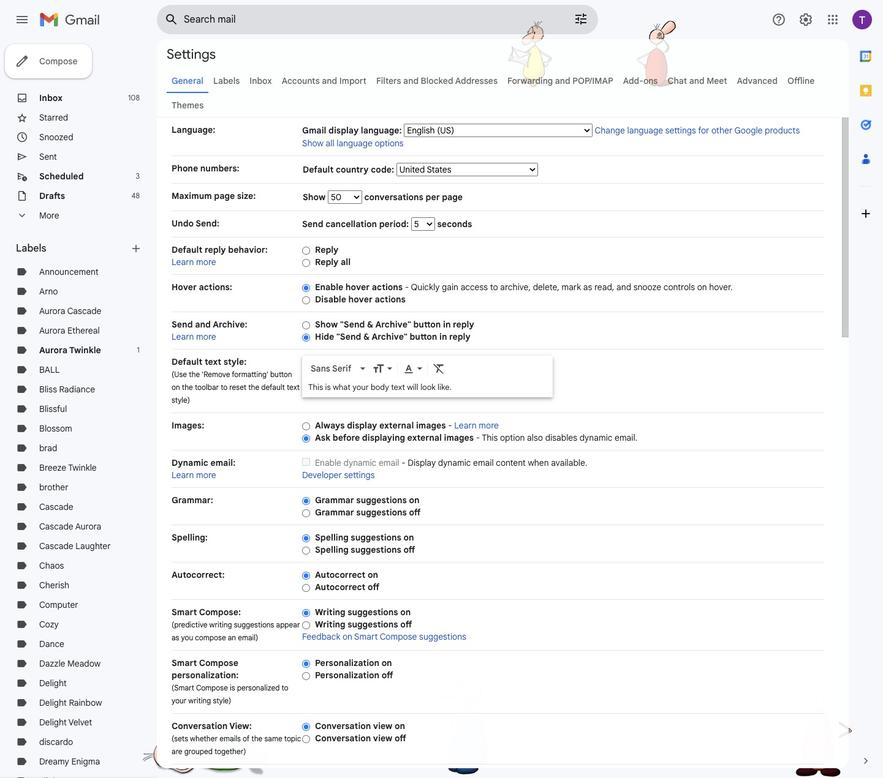 Task type: vqa. For each thing, say whether or not it's contained in the screenshot.
hover associated with Enable
yes



Task type: locate. For each thing, give the bounding box(es) containing it.
view down conversation view on
[[373, 734, 392, 745]]

accounts
[[282, 75, 320, 86]]

settings left the for
[[665, 125, 696, 136]]

writing inside smart compose: (predictive writing suggestions appear as you compose an email)
[[209, 621, 232, 630]]

on left hover. at the top of page
[[697, 282, 707, 293]]

same
[[264, 735, 282, 744]]

show all language options link
[[302, 138, 404, 149]]

tab list
[[849, 39, 883, 735]]

advanced
[[737, 75, 778, 86]]

1 view from the top
[[373, 721, 392, 732]]

1 horizontal spatial language
[[627, 125, 663, 136]]

spelling for spelling suggestions on
[[315, 533, 349, 544]]

off down grammar suggestions on
[[409, 507, 421, 518]]

snoozed link
[[39, 132, 73, 143]]

personalization up personalization off
[[315, 658, 379, 669]]

developer
[[302, 470, 342, 481]]

together)
[[214, 748, 246, 757]]

dreamy
[[39, 757, 69, 768]]

reply right reply all option
[[315, 257, 339, 268]]

before
[[333, 433, 360, 444]]

sent link
[[39, 151, 57, 162]]

1 vertical spatial view
[[373, 734, 392, 745]]

default inside default text style: (use the 'remove formatting' button on the toolbar to reset the default text style)
[[172, 357, 202, 368]]

reply up formatting options toolbar
[[449, 332, 471, 343]]

0 horizontal spatial this
[[308, 382, 323, 393]]

and inside send and archive: learn more
[[195, 319, 211, 330]]

1 vertical spatial style)
[[213, 697, 231, 706]]

actions
[[372, 282, 403, 293], [375, 294, 406, 305]]

themes
[[172, 100, 204, 111]]

None search field
[[157, 5, 598, 34]]

compose
[[39, 56, 78, 67], [380, 632, 417, 643], [199, 658, 238, 669], [196, 684, 228, 693]]

1 horizontal spatial all
[[341, 257, 351, 268]]

on down 'feedback on smart compose suggestions' link
[[382, 658, 392, 669]]

1 reply from the top
[[315, 245, 339, 256]]

chat
[[668, 75, 687, 86]]

dynamic left the email.
[[580, 433, 612, 444]]

send for send and archive: learn more
[[172, 319, 193, 330]]

0 vertical spatial delight
[[39, 678, 67, 689]]

labels right general link
[[213, 75, 240, 86]]

1 vertical spatial button
[[410, 332, 437, 343]]

grammar for grammar suggestions on
[[315, 495, 354, 506]]

autocorrect for autocorrect off
[[315, 582, 366, 593]]

all down gmail
[[326, 138, 334, 149]]

reply down "send:"
[[205, 245, 226, 256]]

1 vertical spatial to
[[221, 383, 228, 392]]

1 horizontal spatial settings
[[665, 125, 696, 136]]

to right personalized
[[282, 684, 288, 693]]

1 vertical spatial external
[[407, 433, 442, 444]]

off down "personalization on"
[[382, 670, 393, 681]]

0 horizontal spatial your
[[172, 697, 186, 706]]

default up (use
[[172, 357, 202, 368]]

scheduled link
[[39, 171, 84, 182]]

0 vertical spatial &
[[367, 319, 373, 330]]

spelling right spelling suggestions on radio
[[315, 533, 349, 544]]

0 vertical spatial hover
[[346, 282, 370, 293]]

2 reply from the top
[[315, 257, 339, 268]]

default down undo
[[172, 245, 202, 256]]

2 grammar from the top
[[315, 507, 354, 518]]

topic
[[284, 735, 301, 744]]

show down gmail
[[302, 138, 324, 149]]

as right mark
[[583, 282, 592, 293]]

0 horizontal spatial is
[[230, 684, 235, 693]]

0 vertical spatial style)
[[172, 396, 190, 405]]

settings image
[[799, 12, 813, 27]]

0 vertical spatial "send
[[340, 319, 365, 330]]

on up 'spelling suggestions off'
[[404, 533, 414, 544]]

1 autocorrect from the top
[[315, 570, 366, 581]]

1 vertical spatial grammar
[[315, 507, 354, 518]]

enable up disable
[[315, 282, 343, 293]]

0 horizontal spatial as
[[172, 634, 179, 643]]

1 vertical spatial spelling
[[315, 545, 349, 556]]

1 personalization from the top
[[315, 658, 379, 669]]

1 vertical spatial writing
[[315, 620, 345, 631]]

and right chat
[[689, 75, 704, 86]]

2 horizontal spatial text
[[391, 382, 405, 393]]

this down sans
[[308, 382, 323, 393]]

show up the hide
[[315, 319, 338, 330]]

2 vertical spatial button
[[270, 370, 292, 379]]

off for conversation view on
[[395, 734, 406, 745]]

1 horizontal spatial this
[[482, 433, 498, 444]]

personalization:
[[172, 670, 239, 681]]

0 horizontal spatial language
[[337, 138, 372, 149]]

show for show
[[303, 192, 328, 203]]

inbox inside labels navigation
[[39, 93, 62, 104]]

writing right writing suggestions on radio
[[315, 607, 345, 618]]

conversations per page
[[362, 192, 463, 203]]

settings inside enable dynamic email - display dynamic email content when available. developer settings
[[344, 470, 375, 481]]

0 horizontal spatial settings
[[344, 470, 375, 481]]

actions up disable hover actions
[[372, 282, 403, 293]]

1 horizontal spatial inbox
[[250, 75, 272, 86]]

labels for labels link
[[213, 75, 240, 86]]

and right the filters
[[403, 75, 419, 86]]

conversation view off
[[315, 734, 406, 745]]

images up enable dynamic email - display dynamic email content when available. developer settings
[[444, 433, 474, 444]]

conversation for conversation view on
[[315, 721, 371, 732]]

2 vertical spatial reply
[[449, 332, 471, 343]]

1 vertical spatial reply
[[315, 257, 339, 268]]

labels inside navigation
[[16, 243, 46, 255]]

0 vertical spatial writing
[[209, 621, 232, 630]]

0 vertical spatial inbox link
[[250, 75, 272, 86]]

aurora up ball
[[39, 345, 67, 356]]

hover right disable
[[348, 294, 373, 305]]

feedback on smart compose suggestions link
[[302, 632, 466, 643]]

personalized
[[237, 684, 280, 693]]

quickly
[[411, 282, 440, 293]]

aurora for aurora twinkle
[[39, 345, 67, 356]]

1 vertical spatial enable
[[315, 458, 341, 469]]

cascade down brother link
[[39, 502, 73, 513]]

0 horizontal spatial style)
[[172, 396, 190, 405]]

writing down (smart
[[188, 697, 211, 706]]

language down gmail display language:
[[337, 138, 372, 149]]

autocorrect:
[[172, 570, 225, 581]]

settings
[[167, 46, 216, 62]]

view for on
[[373, 721, 392, 732]]

learn more link for reply
[[172, 257, 216, 268]]

cascade up chaos link
[[39, 541, 73, 552]]

Show "Send & Archive" button in reply radio
[[302, 321, 310, 330]]

spelling suggestions on
[[315, 533, 414, 544]]

Disable hover actions radio
[[302, 296, 310, 305]]

0 vertical spatial archive"
[[375, 319, 411, 330]]

enable for enable dynamic email
[[315, 458, 341, 469]]

0 horizontal spatial email
[[379, 458, 399, 469]]

2 delight from the top
[[39, 698, 67, 709]]

1 vertical spatial labels
[[16, 243, 46, 255]]

twinkle down the ethereal
[[69, 345, 101, 356]]

learn up hover
[[172, 257, 194, 268]]

0 horizontal spatial inbox link
[[39, 93, 62, 104]]

Always display external images radio
[[302, 422, 310, 431]]

(predictive
[[172, 621, 207, 630]]

conversation inside the conversation view: (sets whether emails of the same topic are grouped together)
[[172, 721, 228, 732]]

1 vertical spatial as
[[172, 634, 179, 643]]

delight up discardo link
[[39, 718, 67, 729]]

writing inside smart compose personalization: (smart compose is personalized to your writing style)
[[188, 697, 211, 706]]

personalization for personalization off
[[315, 670, 379, 681]]

writing suggestions on
[[315, 607, 411, 618]]

labels link
[[213, 75, 240, 86]]

reply
[[205, 245, 226, 256], [453, 319, 474, 330], [449, 332, 471, 343]]

show down default country code:
[[303, 192, 328, 203]]

1 horizontal spatial labels
[[213, 75, 240, 86]]

and for blocked
[[403, 75, 419, 86]]

button for show "send & archive" button in reply
[[413, 319, 441, 330]]

0 vertical spatial reply
[[315, 245, 339, 256]]

0 vertical spatial smart
[[172, 607, 197, 618]]

1 vertical spatial settings
[[344, 470, 375, 481]]

compose down gmail image
[[39, 56, 78, 67]]

1 horizontal spatial to
[[282, 684, 288, 693]]

enable inside enable dynamic email - display dynamic email content when available. developer settings
[[315, 458, 341, 469]]

button up default
[[270, 370, 292, 379]]

& up hide "send & archive" button in reply
[[367, 319, 373, 330]]

& down show "send & archive" button in reply
[[363, 332, 370, 343]]

in for hide "send & archive" button in reply
[[439, 332, 447, 343]]

compose up personalization:
[[199, 658, 238, 669]]

undo
[[172, 218, 194, 229]]

0 horizontal spatial dynamic
[[344, 458, 376, 469]]

this is what your body text will look like.
[[308, 382, 452, 393]]

send:
[[196, 218, 219, 229]]

and for pop/imap
[[555, 75, 570, 86]]

discardo link
[[39, 737, 73, 748]]

1 email from the left
[[379, 458, 399, 469]]

1 vertical spatial "send
[[336, 332, 361, 343]]

2 vertical spatial smart
[[172, 658, 197, 669]]

48
[[131, 191, 140, 200]]

dynamic up developer settings "link"
[[344, 458, 376, 469]]

0 horizontal spatial all
[[326, 138, 334, 149]]

archive" up hide "send & archive" button in reply
[[375, 319, 411, 330]]

dance link
[[39, 639, 64, 650]]

1 vertical spatial show
[[303, 192, 328, 203]]

announcement
[[39, 267, 98, 278]]

aurora up aurora twinkle
[[39, 325, 65, 336]]

text right default
[[287, 383, 300, 392]]

aurora down the arno
[[39, 306, 65, 317]]

delight for delight link
[[39, 678, 67, 689]]

send down hover
[[172, 319, 193, 330]]

0 vertical spatial as
[[583, 282, 592, 293]]

suggestions for grammar suggestions on
[[356, 495, 407, 506]]

off
[[409, 507, 421, 518], [404, 545, 415, 556], [368, 582, 379, 593], [400, 620, 412, 631], [382, 670, 393, 681], [395, 734, 406, 745]]

1 vertical spatial personalization
[[315, 670, 379, 681]]

1 vertical spatial display
[[347, 420, 377, 431]]

offline
[[787, 75, 815, 86]]

2 enable from the top
[[315, 458, 341, 469]]

default for default reply behavior: learn more
[[172, 245, 202, 256]]

style) down (use
[[172, 396, 190, 405]]

writing for writing suggestions on
[[315, 607, 345, 618]]

language
[[627, 125, 663, 136], [337, 138, 372, 149]]

send inside send and archive: learn more
[[172, 319, 193, 330]]

2 autocorrect from the top
[[315, 582, 366, 593]]

0 vertical spatial display
[[329, 125, 359, 136]]

0 horizontal spatial send
[[172, 319, 193, 330]]

on inside default text style: (use the 'remove formatting' button on the toolbar to reset the default text style)
[[172, 383, 180, 392]]

to for access
[[490, 282, 498, 293]]

grammar right grammar suggestions off radio
[[315, 507, 354, 518]]

0 vertical spatial show
[[302, 138, 324, 149]]

on down 'spelling suggestions off'
[[368, 570, 378, 581]]

smart compose personalization: (smart compose is personalized to your writing style)
[[172, 658, 288, 706]]

Hide "Send & Archive" button in reply radio
[[302, 333, 310, 342]]

learn up (use
[[172, 332, 194, 343]]

sans serif option
[[308, 363, 358, 375]]

"send right the hide
[[336, 332, 361, 343]]

1 vertical spatial default
[[172, 245, 202, 256]]

1 vertical spatial language
[[337, 138, 372, 149]]

brother link
[[39, 482, 68, 493]]

inbox for rightmost inbox link
[[250, 75, 272, 86]]

the right of
[[251, 735, 262, 744]]

0 vertical spatial button
[[413, 319, 441, 330]]

chat and meet link
[[668, 75, 727, 86]]

compose inside button
[[39, 56, 78, 67]]

text up 'remove
[[205, 357, 221, 368]]

button down show "send & archive" button in reply
[[410, 332, 437, 343]]

button
[[413, 319, 441, 330], [410, 332, 437, 343], [270, 370, 292, 379]]

button for hide "send & archive" button in reply
[[410, 332, 437, 343]]

is inside smart compose personalization: (smart compose is personalized to your writing style)
[[230, 684, 235, 693]]

personalization
[[315, 658, 379, 669], [315, 670, 379, 681]]

- inside enable dynamic email - display dynamic email content when available. developer settings
[[402, 458, 405, 469]]

discardo
[[39, 737, 73, 748]]

reply
[[315, 245, 339, 256], [315, 257, 339, 268]]

0 horizontal spatial inbox
[[39, 93, 62, 104]]

1 horizontal spatial page
[[442, 192, 463, 203]]

external up the displaying
[[379, 420, 414, 431]]

to right access
[[490, 282, 498, 293]]

forwarding
[[507, 75, 553, 86]]

computer link
[[39, 600, 78, 611]]

spelling right spelling suggestions off option
[[315, 545, 349, 556]]

cascade for cascade laughter
[[39, 541, 73, 552]]

Personalization off radio
[[302, 672, 310, 681]]

gmail display language:
[[302, 125, 402, 136]]

Conversation view on radio
[[302, 723, 310, 732]]

0 vertical spatial view
[[373, 721, 392, 732]]

0 vertical spatial in
[[443, 319, 451, 330]]

1 grammar from the top
[[315, 495, 354, 506]]

"send for hide
[[336, 332, 361, 343]]

learn inside send and archive: learn more
[[172, 332, 194, 343]]

on up feedback on smart compose suggestions
[[400, 607, 411, 618]]

Autocorrect on radio
[[302, 572, 310, 581]]

2 email from the left
[[473, 458, 494, 469]]

"send for show
[[340, 319, 365, 330]]

0 vertical spatial writing
[[315, 607, 345, 618]]

and for meet
[[689, 75, 704, 86]]

conversation up conversation view off
[[315, 721, 371, 732]]

1 writing from the top
[[315, 607, 345, 618]]

page right per
[[442, 192, 463, 203]]

0 vertical spatial reply
[[205, 245, 226, 256]]

and left import
[[322, 75, 337, 86]]

0 vertical spatial personalization
[[315, 658, 379, 669]]

settings up grammar suggestions on
[[344, 470, 375, 481]]

grammar suggestions on
[[315, 495, 419, 506]]

0 vertical spatial all
[[326, 138, 334, 149]]

default left country
[[303, 164, 334, 175]]

hover actions:
[[172, 282, 232, 293]]

2 personalization from the top
[[315, 670, 379, 681]]

writing for writing suggestions off
[[315, 620, 345, 631]]

off up feedback on smart compose suggestions
[[400, 620, 412, 631]]

Ask before displaying external images radio
[[302, 434, 310, 444]]

display up before
[[347, 420, 377, 431]]

0 vertical spatial default
[[303, 164, 334, 175]]

brother
[[39, 482, 68, 493]]

velvet
[[69, 718, 92, 729]]

delight for delight rainbow
[[39, 698, 67, 709]]

suggestions for spelling suggestions on
[[351, 533, 401, 544]]

1 enable from the top
[[315, 282, 343, 293]]

1 delight from the top
[[39, 678, 67, 689]]

code:
[[371, 164, 394, 175]]

1 horizontal spatial as
[[583, 282, 592, 293]]

of
[[243, 735, 250, 744]]

None checkbox
[[302, 458, 310, 466]]

0 vertical spatial grammar
[[315, 495, 354, 506]]

button inside default text style: (use the 'remove formatting' button on the toolbar to reset the default text style)
[[270, 370, 292, 379]]

your down (smart
[[172, 697, 186, 706]]

sans
[[311, 364, 330, 375]]

1 vertical spatial writing
[[188, 697, 211, 706]]

conversation for conversation view off
[[315, 734, 371, 745]]

country
[[336, 164, 369, 175]]

dynamic
[[580, 433, 612, 444], [344, 458, 376, 469], [438, 458, 471, 469]]

1 vertical spatial archive"
[[372, 332, 407, 343]]

dynamic email: learn more
[[172, 458, 236, 481]]

offline link
[[787, 75, 815, 86]]

1 horizontal spatial send
[[302, 219, 323, 230]]

1 vertical spatial inbox
[[39, 93, 62, 104]]

main menu image
[[15, 12, 29, 27]]

inbox link up starred 'link'
[[39, 93, 62, 104]]

0 vertical spatial to
[[490, 282, 498, 293]]

0 vertical spatial labels
[[213, 75, 240, 86]]

2 vertical spatial default
[[172, 357, 202, 368]]

1 vertical spatial hover
[[348, 294, 373, 305]]

suggestions for spelling suggestions off
[[351, 545, 401, 556]]

0 vertical spatial spelling
[[315, 533, 349, 544]]

1 horizontal spatial your
[[353, 382, 369, 393]]

labels for labels heading
[[16, 243, 46, 255]]

to for personalized
[[282, 684, 288, 693]]

also
[[527, 433, 543, 444]]

default reply behavior: learn more
[[172, 245, 268, 268]]

undo send:
[[172, 218, 219, 229]]

radiance
[[59, 384, 95, 395]]

google
[[734, 125, 763, 136]]

Search mail text field
[[184, 13, 539, 26]]

in up the remove formatting ‪(⌘\)‬ image
[[439, 332, 447, 343]]

1 vertical spatial send
[[172, 319, 193, 330]]

cozy link
[[39, 620, 59, 631]]

period:
[[379, 219, 409, 230]]

archive" for hide
[[372, 332, 407, 343]]

1 horizontal spatial style)
[[213, 697, 231, 706]]

delight down delight link
[[39, 698, 67, 709]]

is left personalized
[[230, 684, 235, 693]]

writing
[[315, 607, 345, 618], [315, 620, 345, 631]]

reply down access
[[453, 319, 474, 330]]

inbox right labels link
[[250, 75, 272, 86]]

default inside default reply behavior: learn more
[[172, 245, 202, 256]]

display for gmail
[[329, 125, 359, 136]]

email down ask before displaying external images - this option also disables dynamic email.
[[473, 458, 494, 469]]

ons
[[643, 75, 658, 86]]

off down conversation view on
[[395, 734, 406, 745]]

to left reset
[[221, 383, 228, 392]]

1 vertical spatial autocorrect
[[315, 582, 366, 593]]

send up reply radio
[[302, 219, 323, 230]]

Autocorrect off radio
[[302, 584, 310, 593]]

display up show all language options on the top left
[[329, 125, 359, 136]]

style) down personalization:
[[213, 697, 231, 706]]

dynamic right display
[[438, 458, 471, 469]]

twinkle for aurora twinkle
[[69, 345, 101, 356]]

suggestions for writing suggestions on
[[348, 607, 398, 618]]

aurora for aurora cascade
[[39, 306, 65, 317]]

to inside smart compose personalization: (smart compose is personalized to your writing style)
[[282, 684, 288, 693]]

2 writing from the top
[[315, 620, 345, 631]]

1 spelling from the top
[[315, 533, 349, 544]]

Personalization on radio
[[302, 660, 310, 669]]

brad
[[39, 443, 57, 454]]

actions for disable
[[375, 294, 406, 305]]

2 view from the top
[[373, 734, 392, 745]]

and right read,
[[616, 282, 631, 293]]

3 delight from the top
[[39, 718, 67, 729]]

labels
[[213, 75, 240, 86], [16, 243, 46, 255]]

text
[[205, 357, 221, 368], [391, 382, 405, 393], [287, 383, 300, 392]]

aurora for aurora ethereal
[[39, 325, 65, 336]]

writing down compose:
[[209, 621, 232, 630]]

general link
[[172, 75, 203, 86]]

will
[[407, 382, 418, 393]]

email
[[379, 458, 399, 469], [473, 458, 494, 469]]

Reply radio
[[302, 246, 310, 255]]

0 vertical spatial send
[[302, 219, 323, 230]]

view up conversation view off
[[373, 721, 392, 732]]

smart inside smart compose personalization: (smart compose is personalized to your writing style)
[[172, 658, 197, 669]]

1 vertical spatial &
[[363, 332, 370, 343]]

accounts and import
[[282, 75, 366, 86]]

delight rainbow link
[[39, 698, 102, 709]]

0 vertical spatial settings
[[665, 125, 696, 136]]

conversation up whether
[[172, 721, 228, 732]]

1 vertical spatial inbox link
[[39, 93, 62, 104]]

smart down writing suggestions off
[[354, 632, 378, 643]]

1 vertical spatial this
[[482, 433, 498, 444]]

and for archive:
[[195, 319, 211, 330]]

0 vertical spatial is
[[325, 382, 331, 393]]

in for show "send & archive" button in reply
[[443, 319, 451, 330]]

available.
[[551, 458, 587, 469]]

smart inside smart compose: (predictive writing suggestions appear as you compose an email)
[[172, 607, 197, 618]]

cascade laughter link
[[39, 541, 111, 552]]

2 vertical spatial to
[[282, 684, 288, 693]]

1 vertical spatial in
[[439, 332, 447, 343]]

formatting'
[[232, 370, 268, 379]]

learn more link down the dynamic at the left bottom of page
[[172, 470, 216, 481]]

- left 'quickly'
[[405, 282, 409, 293]]

twinkle right breeze
[[68, 463, 97, 474]]

disables
[[545, 433, 577, 444]]

suggestions for grammar suggestions off
[[356, 507, 407, 518]]

as left you on the bottom
[[172, 634, 179, 643]]

0 vertical spatial twinkle
[[69, 345, 101, 356]]

in down gain
[[443, 319, 451, 330]]

2 spelling from the top
[[315, 545, 349, 556]]

1 vertical spatial all
[[341, 257, 351, 268]]



Task type: describe. For each thing, give the bounding box(es) containing it.
cascade for cascade aurora
[[39, 522, 73, 533]]

more button
[[0, 206, 147, 226]]

learn more link up ask before displaying external images - this option also disables dynamic email.
[[454, 420, 499, 431]]

like.
[[438, 382, 452, 393]]

reply for reply
[[315, 245, 339, 256]]

announcement link
[[39, 267, 98, 278]]

default for default text style: (use the 'remove formatting' button on the toolbar to reset the default text style)
[[172, 357, 202, 368]]

seconds
[[435, 219, 472, 230]]

dreamy enigma
[[39, 757, 100, 768]]

remove formatting ‪(⌘\)‬ image
[[433, 363, 445, 375]]

Writing suggestions off radio
[[302, 621, 310, 630]]

arno
[[39, 286, 58, 297]]

compose:
[[199, 607, 241, 618]]

Grammar suggestions on radio
[[302, 497, 310, 506]]

all for reply
[[341, 257, 351, 268]]

bliss radiance link
[[39, 384, 95, 395]]

phone
[[172, 163, 198, 174]]

1 horizontal spatial is
[[325, 382, 331, 393]]

an
[[228, 634, 236, 643]]

archive" for show
[[375, 319, 411, 330]]

display for always
[[347, 420, 377, 431]]

Writing suggestions on radio
[[302, 609, 310, 618]]

cascade for cascade link
[[39, 502, 73, 513]]

accounts and import link
[[282, 75, 366, 86]]

compose button
[[5, 44, 92, 78]]

dreamy enigma link
[[39, 757, 100, 768]]

style) inside smart compose personalization: (smart compose is personalized to your writing style)
[[213, 697, 231, 706]]

advanced search options image
[[569, 7, 593, 31]]

0 vertical spatial language
[[627, 125, 663, 136]]

enable for enable hover actions
[[315, 282, 343, 293]]

and for import
[[322, 75, 337, 86]]

reply all
[[315, 257, 351, 268]]

reply inside default reply behavior: learn more
[[205, 245, 226, 256]]

2 horizontal spatial dynamic
[[580, 433, 612, 444]]

cascade laughter
[[39, 541, 111, 552]]

Grammar suggestions off radio
[[302, 509, 310, 518]]

content
[[496, 458, 526, 469]]

grammar for grammar suggestions off
[[315, 507, 354, 518]]

hover for disable
[[348, 294, 373, 305]]

change
[[595, 125, 625, 136]]

delight velvet
[[39, 718, 92, 729]]

learn more link for and
[[172, 332, 216, 343]]

send for send cancellation period:
[[302, 219, 323, 230]]

aurora twinkle link
[[39, 345, 101, 356]]

breeze
[[39, 463, 66, 474]]

hover
[[172, 282, 197, 293]]

compose down personalization:
[[196, 684, 228, 693]]

compose down writing suggestions off
[[380, 632, 417, 643]]

cherish
[[39, 580, 69, 591]]

always display external images - learn more
[[315, 420, 499, 431]]

delight for delight velvet
[[39, 718, 67, 729]]

smart for smart compose:
[[172, 607, 197, 618]]

personalization for personalization on
[[315, 658, 379, 669]]

cascade up the ethereal
[[67, 306, 101, 317]]

dance
[[39, 639, 64, 650]]

add-ons link
[[623, 75, 658, 86]]

the right (use
[[189, 370, 200, 379]]

- up ask before displaying external images - this option also disables dynamic email.
[[448, 420, 452, 431]]

are
[[172, 748, 182, 757]]

ball
[[39, 365, 60, 376]]

reset
[[229, 383, 246, 392]]

learn inside default reply behavior: learn more
[[172, 257, 194, 268]]

more inside send and archive: learn more
[[196, 332, 216, 343]]

1
[[137, 346, 140, 355]]

- left option
[[476, 433, 480, 444]]

grammar:
[[172, 495, 213, 506]]

off up writing suggestions on
[[368, 582, 379, 593]]

Spelling suggestions on radio
[[302, 534, 310, 543]]

themes link
[[172, 100, 204, 111]]

per
[[426, 192, 440, 203]]

reply for show "send & archive" button in reply
[[453, 319, 474, 330]]

you
[[181, 634, 193, 643]]

spelling for spelling suggestions off
[[315, 545, 349, 556]]

bliss radiance
[[39, 384, 95, 395]]

Reply all radio
[[302, 258, 310, 268]]

archive:
[[213, 319, 247, 330]]

108
[[128, 93, 140, 102]]

off for writing suggestions on
[[400, 620, 412, 631]]

(smart
[[172, 684, 194, 693]]

snoozed
[[39, 132, 73, 143]]

learn inside dynamic email: learn more
[[172, 470, 194, 481]]

learn more link for email:
[[172, 470, 216, 481]]

filters
[[376, 75, 401, 86]]

cascade aurora
[[39, 522, 101, 533]]

the inside the conversation view: (sets whether emails of the same topic are grouped together)
[[251, 735, 262, 744]]

suggestions for writing suggestions off
[[348, 620, 398, 631]]

what
[[333, 382, 351, 393]]

blocked
[[421, 75, 453, 86]]

show for show all language options
[[302, 138, 324, 149]]

suggestions inside smart compose: (predictive writing suggestions appear as you compose an email)
[[234, 621, 274, 630]]

0 horizontal spatial text
[[205, 357, 221, 368]]

cascade aurora link
[[39, 522, 101, 533]]

0 vertical spatial external
[[379, 420, 414, 431]]

dazzle meadow link
[[39, 659, 101, 670]]

numbers:
[[200, 163, 239, 174]]

on down display
[[409, 495, 419, 506]]

actions:
[[199, 282, 232, 293]]

enigma
[[71, 757, 100, 768]]

default for default country code:
[[303, 164, 334, 175]]

0 vertical spatial your
[[353, 382, 369, 393]]

gain
[[442, 282, 458, 293]]

0 horizontal spatial page
[[214, 191, 235, 202]]

reply for reply all
[[315, 257, 339, 268]]

products
[[765, 125, 800, 136]]

to inside default text style: (use the 'remove formatting' button on the toolbar to reset the default text style)
[[221, 383, 228, 392]]

writing suggestions off
[[315, 620, 412, 631]]

cancellation
[[326, 219, 377, 230]]

0 vertical spatial this
[[308, 382, 323, 393]]

show for show "send & archive" button in reply
[[315, 319, 338, 330]]

meet
[[707, 75, 727, 86]]

aurora cascade link
[[39, 306, 101, 317]]

(use
[[172, 370, 187, 379]]

look
[[420, 382, 436, 393]]

hide
[[315, 332, 334, 343]]

gmail image
[[39, 7, 106, 32]]

1 vertical spatial images
[[444, 433, 474, 444]]

support image
[[772, 12, 786, 27]]

email:
[[210, 458, 236, 469]]

show all language options
[[302, 138, 404, 149]]

on down writing suggestions off
[[343, 632, 352, 643]]

labels navigation
[[0, 39, 157, 779]]

delight rainbow
[[39, 698, 102, 709]]

emails
[[219, 735, 241, 744]]

default country code:
[[303, 164, 396, 175]]

read,
[[594, 282, 614, 293]]

advanced link
[[737, 75, 778, 86]]

3
[[136, 172, 140, 181]]

forwarding and pop/imap
[[507, 75, 613, 86]]

spelling suggestions off
[[315, 545, 415, 556]]

smart for smart compose personalization:
[[172, 658, 197, 669]]

size:
[[237, 191, 256, 202]]

the down (use
[[182, 383, 193, 392]]

& for show
[[367, 319, 373, 330]]

as inside smart compose: (predictive writing suggestions appear as you compose an email)
[[172, 634, 179, 643]]

blossom
[[39, 423, 72, 434]]

cozy
[[39, 620, 59, 631]]

conversation for conversation view: (sets whether emails of the same topic are grouped together)
[[172, 721, 228, 732]]

search mail image
[[161, 9, 183, 31]]

when
[[528, 458, 549, 469]]

the down formatting' on the top
[[248, 383, 259, 392]]

general
[[172, 75, 203, 86]]

add-ons
[[623, 75, 658, 86]]

(sets
[[172, 735, 188, 744]]

view for off
[[373, 734, 392, 745]]

1 horizontal spatial text
[[287, 383, 300, 392]]

0 vertical spatial images
[[416, 420, 446, 431]]

all for show
[[326, 138, 334, 149]]

on up conversation view off
[[395, 721, 405, 732]]

learn up ask before displaying external images - this option also disables dynamic email.
[[454, 420, 477, 431]]

body
[[371, 382, 389, 393]]

ethereal
[[67, 325, 100, 336]]

hover for enable
[[346, 282, 370, 293]]

aurora up laughter
[[75, 522, 101, 533]]

grouped
[[184, 748, 213, 757]]

off for grammar suggestions on
[[409, 507, 421, 518]]

cascade link
[[39, 502, 73, 513]]

Enable hover actions radio
[[302, 284, 310, 293]]

archive,
[[500, 282, 531, 293]]

more up ask before displaying external images - this option also disables dynamic email.
[[479, 420, 499, 431]]

off for spelling suggestions on
[[404, 545, 415, 556]]

labels heading
[[16, 243, 130, 255]]

formatting options toolbar
[[306, 357, 549, 380]]

enable hover actions - quickly gain access to archive, delete, mark as read, and snooze controls on hover.
[[315, 282, 733, 293]]

email.
[[615, 433, 638, 444]]

show "send & archive" button in reply
[[315, 319, 474, 330]]

more inside dynamic email: learn more
[[196, 470, 216, 481]]

gmail
[[302, 125, 326, 136]]

disable
[[315, 294, 346, 305]]

actions for enable
[[372, 282, 403, 293]]

more inside default reply behavior: learn more
[[196, 257, 216, 268]]

bliss
[[39, 384, 57, 395]]

your inside smart compose personalization: (smart compose is personalized to your writing style)
[[172, 697, 186, 706]]

display
[[408, 458, 436, 469]]

autocorrect for autocorrect on
[[315, 570, 366, 581]]

Conversation view off radio
[[302, 735, 310, 744]]

& for hide
[[363, 332, 370, 343]]

twinkle for breeze twinkle
[[68, 463, 97, 474]]

breeze twinkle
[[39, 463, 97, 474]]

pop/imap
[[573, 75, 613, 86]]

1 horizontal spatial inbox link
[[250, 75, 272, 86]]

dazzle
[[39, 659, 65, 670]]

arno link
[[39, 286, 58, 297]]

style) inside default text style: (use the 'remove formatting' button on the toolbar to reset the default text style)
[[172, 396, 190, 405]]

inbox for the bottommost inbox link
[[39, 93, 62, 104]]

laughter
[[76, 541, 111, 552]]

1 vertical spatial smart
[[354, 632, 378, 643]]

1 horizontal spatial dynamic
[[438, 458, 471, 469]]

Spelling suggestions off radio
[[302, 547, 310, 556]]

reply for hide "send & archive" button in reply
[[449, 332, 471, 343]]



